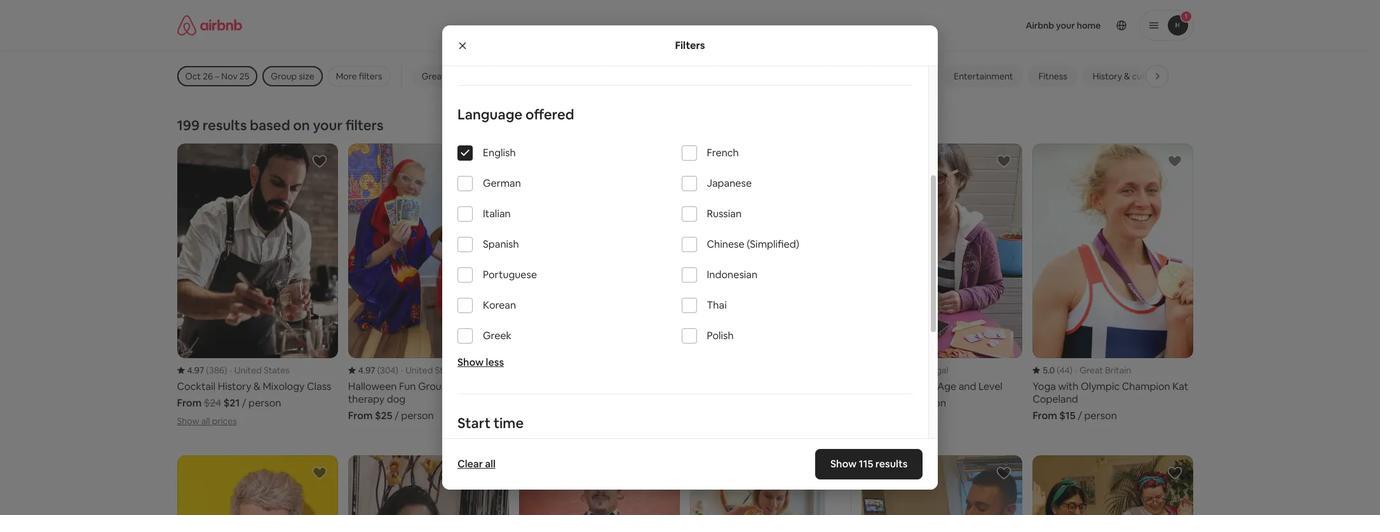 Task type: vqa. For each thing, say whether or not it's contained in the screenshot.
bottommost results
yes



Task type: describe. For each thing, give the bounding box(es) containing it.
show less button
[[458, 356, 504, 369]]

) for from $15
[[1070, 365, 1073, 376]]

culture
[[1132, 71, 1161, 82]]

5.0 ( 44 )
[[1043, 365, 1073, 376]]

portuguese
[[483, 268, 537, 282]]

· for from $15
[[1075, 365, 1077, 376]]

fitness element
[[1039, 71, 1067, 82]]

caipirinha classes & stories of rio group
[[519, 144, 680, 428]]

from $4 $3 / person show all prices
[[519, 396, 614, 427]]

great for groups button
[[411, 65, 500, 87]]

· united states for from
[[230, 365, 290, 376]]

199 results based on your filters
[[177, 116, 384, 134]]

language offered
[[458, 105, 574, 123]]

filters
[[675, 38, 705, 52]]

person for from $16 / person
[[914, 396, 946, 410]]

$21
[[224, 396, 240, 410]]

( for from
[[206, 365, 209, 376]]

language
[[458, 105, 523, 123]]

( for from $15
[[1057, 365, 1060, 376]]

4.97 for from $25
[[358, 365, 375, 376]]

clear all
[[458, 458, 496, 471]]

4.97 for from
[[187, 365, 204, 376]]

states for from
[[264, 365, 290, 376]]

· united states for from $25
[[401, 365, 461, 376]]

results inside the more filters dialog
[[875, 458, 907, 471]]

japanese
[[707, 177, 752, 190]]

for
[[447, 71, 459, 82]]

united for from $25
[[406, 365, 433, 376]]

show less
[[458, 356, 504, 369]]

44
[[1060, 365, 1070, 376]]

all inside from $4 $3 / person show all prices
[[544, 415, 552, 427]]

drinks
[[903, 71, 929, 82]]

rating 5.0 out of 5; 44 reviews image
[[1033, 365, 1073, 376]]

drinks button
[[893, 65, 939, 87]]

prices inside crepes & hazelnut spread by notre-dame group
[[725, 428, 750, 440]]

history & culture button
[[1083, 65, 1171, 87]]

from $16 / person
[[862, 396, 946, 410]]

britain
[[1105, 365, 1131, 376]]

$16
[[888, 396, 905, 410]]

halloween fun grouptarot with a therapy dog group
[[348, 144, 509, 422]]

more filters button
[[328, 66, 390, 86]]

history & culture
[[1093, 71, 1161, 82]]

start time
[[458, 414, 524, 432]]

indonesian
[[707, 268, 758, 282]]

start
[[458, 414, 491, 432]]

fitness
[[1039, 71, 1067, 82]]

show all prices button inside crepes & hazelnut spread by notre-dame group
[[690, 428, 750, 440]]

/ inside from $24 $21 / person show all prices
[[242, 396, 246, 410]]

115
[[859, 458, 873, 471]]

great for groups element
[[422, 71, 490, 82]]

crepes & hazelnut spread by notre-dame group
[[690, 144, 851, 440]]

filters inside button
[[359, 71, 382, 82]]

more filters dialog
[[442, 0, 938, 515]]

· for from $25
[[401, 365, 403, 376]]

) for from
[[224, 365, 227, 376]]

show for show less
[[458, 356, 484, 369]]

$24
[[204, 396, 221, 410]]

group inside the more filters dialog
[[458, 0, 913, 86]]

history
[[1093, 71, 1122, 82]]

/ inside from $4 $3 / person show all prices
[[574, 396, 579, 410]]

show for show 115 results
[[830, 458, 856, 471]]

rating 4.97 out of 5; 386 reviews image
[[177, 365, 227, 376]]

show 115 results link
[[815, 449, 923, 480]]

italian
[[483, 207, 511, 221]]

199
[[177, 116, 200, 134]]

chinese
[[707, 238, 745, 251]]

united for from
[[234, 365, 262, 376]]

great for groups
[[422, 71, 490, 82]]

thai
[[707, 299, 727, 312]]

show for show all prices
[[690, 428, 713, 440]]

$4
[[546, 396, 558, 410]]

german
[[483, 177, 521, 190]]



Task type: locate. For each thing, give the bounding box(es) containing it.
show 115 results
[[830, 458, 907, 471]]

prices for $3
[[554, 415, 579, 427]]

2 horizontal spatial (
[[1057, 365, 1060, 376]]

4.97 left 304
[[358, 365, 375, 376]]

1 horizontal spatial )
[[395, 365, 398, 376]]

4.97 inside halloween fun grouptarot with a therapy dog group
[[358, 365, 375, 376]]

great inside yoga with olympic champion kat copeland group
[[1080, 365, 1103, 376]]

all inside crepes & hazelnut spread by notre-dame group
[[715, 428, 723, 440]]

yoga with olympic champion kat copeland group
[[1033, 144, 1194, 422]]

based
[[250, 116, 290, 134]]

cocktail history & mixology class group
[[177, 144, 338, 428]]

great left for
[[422, 71, 445, 82]]

united right 304
[[406, 365, 433, 376]]

/ for from $16 / person
[[907, 396, 911, 410]]

$25
[[375, 409, 392, 422]]

0 vertical spatial filters
[[359, 71, 382, 82]]

) up the from $25 / person
[[395, 365, 398, 376]]

&
[[1124, 71, 1130, 82]]

· great britain
[[1075, 365, 1131, 376]]

) up the $21
[[224, 365, 227, 376]]

korean
[[483, 299, 516, 312]]

person inside halloween fun grouptarot with a therapy dog group
[[401, 409, 434, 422]]

/ inside halloween fun grouptarot with a therapy dog group
[[395, 409, 399, 422]]

0 horizontal spatial )
[[224, 365, 227, 376]]

states left less
[[435, 365, 461, 376]]

1 horizontal spatial results
[[875, 458, 907, 471]]

group
[[458, 0, 913, 86]]

entertainment button
[[944, 65, 1023, 87]]

prices inside from $4 $3 / person show all prices
[[554, 415, 579, 427]]

4.97 inside cocktail history & mixology class group
[[187, 365, 204, 376]]

1 · united states from the left
[[230, 365, 290, 376]]

person right $25
[[401, 409, 434, 422]]

· united states
[[230, 365, 290, 376], [401, 365, 461, 376]]

great inside button
[[422, 71, 445, 82]]

/ inside origami for any age and level group
[[907, 396, 911, 410]]

chinese (simplified)
[[707, 238, 799, 251]]

less
[[486, 356, 504, 369]]

3 · from the left
[[1075, 365, 1077, 376]]

great
[[422, 71, 445, 82], [1080, 365, 1103, 376]]

show all prices button inside cocktail history & mixology class group
[[177, 415, 237, 427]]

person inside from $24 $21 / person show all prices
[[249, 396, 281, 410]]

4.97
[[187, 365, 204, 376], [358, 365, 375, 376]]

person right $3
[[581, 396, 614, 410]]

from left $4
[[519, 396, 544, 410]]

greek
[[483, 329, 512, 343]]

portugal
[[914, 365, 949, 376]]

show inside crepes & hazelnut spread by notre-dame group
[[690, 428, 713, 440]]

from inside yoga with olympic champion kat copeland group
[[1033, 409, 1057, 422]]

results right 115
[[875, 458, 907, 471]]

/
[[242, 396, 246, 410], [574, 396, 579, 410], [907, 396, 911, 410], [395, 409, 399, 422], [1078, 409, 1082, 422]]

386
[[209, 365, 224, 376]]

· inside halloween fun grouptarot with a therapy dog group
[[401, 365, 403, 376]]

from for from $16 / person
[[862, 396, 886, 410]]

save this experience image for origami for any age and level group
[[996, 154, 1012, 169]]

states
[[264, 365, 290, 376], [435, 365, 461, 376]]

person inside origami for any age and level group
[[914, 396, 946, 410]]

1 horizontal spatial show all prices button
[[519, 415, 579, 427]]

)
[[224, 365, 227, 376], [395, 365, 398, 376], [1070, 365, 1073, 376]]

from left $25
[[348, 409, 373, 422]]

groups
[[461, 71, 490, 82]]

from inside from $4 $3 / person show all prices
[[519, 396, 544, 410]]

$15
[[1060, 409, 1076, 422]]

· united states right 304
[[401, 365, 461, 376]]

3 ) from the left
[[1070, 365, 1073, 376]]

states right 386
[[264, 365, 290, 376]]

4.97 left 386
[[187, 365, 204, 376]]

4.97 ( 386 )
[[187, 365, 227, 376]]

·
[[230, 365, 232, 376], [401, 365, 403, 376], [1075, 365, 1077, 376]]

( inside cocktail history & mixology class group
[[206, 365, 209, 376]]

filters right more
[[359, 71, 382, 82]]

save this experience image
[[312, 154, 327, 169], [996, 154, 1012, 169], [1168, 154, 1183, 169], [1168, 466, 1183, 481]]

0 vertical spatial results
[[203, 116, 247, 134]]

2 horizontal spatial ·
[[1075, 365, 1077, 376]]

more filters
[[336, 71, 382, 82]]

show
[[458, 356, 484, 369], [177, 415, 199, 427], [519, 415, 542, 427], [690, 428, 713, 440], [830, 458, 856, 471]]

united right 386
[[234, 365, 262, 376]]

( up $24 at the bottom left of page
[[206, 365, 209, 376]]

1 united from the left
[[234, 365, 262, 376]]

) for from $25
[[395, 365, 398, 376]]

person right $15
[[1084, 409, 1117, 422]]

offered
[[525, 105, 574, 123]]

$3
[[560, 396, 572, 410]]

all inside "button"
[[485, 458, 496, 471]]

0 horizontal spatial prices
[[212, 415, 237, 427]]

show all prices
[[690, 428, 750, 440]]

2 horizontal spatial prices
[[725, 428, 750, 440]]

1 vertical spatial results
[[875, 458, 907, 471]]

/ right $25
[[395, 409, 399, 422]]

from for from $24 $21 / person show all prices
[[177, 396, 202, 410]]

/ inside yoga with olympic champion kat copeland group
[[1078, 409, 1082, 422]]

results
[[203, 116, 247, 134], [875, 458, 907, 471]]

( for from $25
[[377, 365, 380, 376]]

· inside yoga with olympic champion kat copeland group
[[1075, 365, 1077, 376]]

prices
[[212, 415, 237, 427], [554, 415, 579, 427], [725, 428, 750, 440]]

2 · united states from the left
[[401, 365, 461, 376]]

show inside from $4 $3 / person show all prices
[[519, 415, 542, 427]]

304
[[380, 365, 395, 376]]

) inside cocktail history & mixology class group
[[224, 365, 227, 376]]

results right 199
[[203, 116, 247, 134]]

from $15 / person
[[1033, 409, 1117, 422]]

from left $24 at the bottom left of page
[[177, 396, 202, 410]]

entertainment
[[954, 71, 1013, 82]]

show inside show 115 results link
[[830, 458, 856, 471]]

person down portugal
[[914, 396, 946, 410]]

show all prices button inside "caipirinha classes & stories of rio" group
[[519, 415, 579, 427]]

( inside halloween fun grouptarot with a therapy dog group
[[377, 365, 380, 376]]

all inside from $24 $21 / person show all prices
[[201, 415, 210, 427]]

person inside from $4 $3 / person show all prices
[[581, 396, 614, 410]]

show inside from $24 $21 / person show all prices
[[177, 415, 199, 427]]

from for from $15 / person
[[1033, 409, 1057, 422]]

english
[[483, 146, 516, 160]]

1 vertical spatial filters
[[345, 116, 384, 134]]

( up $25
[[377, 365, 380, 376]]

0 horizontal spatial show all prices button
[[177, 415, 237, 427]]

· united states up the $21
[[230, 365, 290, 376]]

show all prices button
[[177, 415, 237, 427], [519, 415, 579, 427], [690, 428, 750, 440]]

(
[[206, 365, 209, 376], [377, 365, 380, 376], [1057, 365, 1060, 376]]

origami for any age and level group
[[862, 144, 1023, 410]]

french
[[707, 146, 739, 160]]

/ right $3
[[574, 396, 579, 410]]

on
[[293, 116, 310, 134]]

filters right 'your'
[[345, 116, 384, 134]]

/ right the $16
[[907, 396, 911, 410]]

1 vertical spatial great
[[1080, 365, 1103, 376]]

· united states inside halloween fun grouptarot with a therapy dog group
[[401, 365, 461, 376]]

polish
[[707, 329, 734, 343]]

) right '5.0'
[[1070, 365, 1073, 376]]

prices inside from $24 $21 / person show all prices
[[212, 415, 237, 427]]

1 states from the left
[[264, 365, 290, 376]]

2 united from the left
[[406, 365, 433, 376]]

from inside origami for any age and level group
[[862, 396, 886, 410]]

1 horizontal spatial great
[[1080, 365, 1103, 376]]

0 horizontal spatial states
[[264, 365, 290, 376]]

from
[[177, 396, 202, 410], [519, 396, 544, 410], [862, 396, 886, 410], [348, 409, 373, 422], [1033, 409, 1057, 422]]

clear all button
[[451, 452, 502, 477]]

united inside cocktail history & mixology class group
[[234, 365, 262, 376]]

person for from $15 / person
[[1084, 409, 1117, 422]]

· right 386
[[230, 365, 232, 376]]

· united states inside cocktail history & mixology class group
[[230, 365, 290, 376]]

1 4.97 from the left
[[187, 365, 204, 376]]

profile element
[[796, 0, 1194, 51]]

0 horizontal spatial great
[[422, 71, 445, 82]]

) inside halloween fun grouptarot with a therapy dog group
[[395, 365, 398, 376]]

person right the $21
[[249, 396, 281, 410]]

from inside from $24 $21 / person show all prices
[[177, 396, 202, 410]]

2 horizontal spatial )
[[1070, 365, 1073, 376]]

history & culture element
[[1093, 71, 1161, 82]]

2 states from the left
[[435, 365, 461, 376]]

0 horizontal spatial united
[[234, 365, 262, 376]]

spanish
[[483, 238, 519, 251]]

1 ) from the left
[[224, 365, 227, 376]]

0 horizontal spatial · united states
[[230, 365, 290, 376]]

states inside cocktail history & mixology class group
[[264, 365, 290, 376]]

from left the $16
[[862, 396, 886, 410]]

/ for from $25 / person
[[395, 409, 399, 422]]

2 4.97 from the left
[[358, 365, 375, 376]]

1 horizontal spatial prices
[[554, 415, 579, 427]]

· inside cocktail history & mixology class group
[[230, 365, 232, 376]]

( inside yoga with olympic champion kat copeland group
[[1057, 365, 1060, 376]]

1 horizontal spatial states
[[435, 365, 461, 376]]

· right 304
[[401, 365, 403, 376]]

1 horizontal spatial 4.97
[[358, 365, 375, 376]]

/ for from $15 / person
[[1078, 409, 1082, 422]]

from inside halloween fun grouptarot with a therapy dog group
[[348, 409, 373, 422]]

2 ) from the left
[[395, 365, 398, 376]]

person inside yoga with olympic champion kat copeland group
[[1084, 409, 1117, 422]]

from for from $25 / person
[[348, 409, 373, 422]]

great left "britain"
[[1080, 365, 1103, 376]]

entertainment element
[[954, 71, 1013, 82]]

united inside halloween fun grouptarot with a therapy dog group
[[406, 365, 433, 376]]

person
[[249, 396, 281, 410], [581, 396, 614, 410], [914, 396, 946, 410], [401, 409, 434, 422], [1084, 409, 1117, 422]]

from for from $4 $3 / person show all prices
[[519, 396, 544, 410]]

from $25 / person
[[348, 409, 434, 422]]

/ right the $21
[[242, 396, 246, 410]]

save this experience image inside yoga with olympic champion kat copeland group
[[1168, 154, 1183, 169]]

0 horizontal spatial ·
[[230, 365, 232, 376]]

/ right $15
[[1078, 409, 1082, 422]]

save this experience image for yoga with olympic champion kat copeland group
[[1168, 154, 1183, 169]]

3 ( from the left
[[1057, 365, 1060, 376]]

rating 4.97 out of 5; 304 reviews image
[[348, 365, 398, 376]]

filters
[[359, 71, 382, 82], [345, 116, 384, 134]]

0 horizontal spatial results
[[203, 116, 247, 134]]

) inside yoga with olympic champion kat copeland group
[[1070, 365, 1073, 376]]

(simplified)
[[747, 238, 799, 251]]

1 · from the left
[[230, 365, 232, 376]]

from left $15
[[1033, 409, 1057, 422]]

time
[[494, 414, 524, 432]]

1 horizontal spatial united
[[406, 365, 433, 376]]

0 horizontal spatial 4.97
[[187, 365, 204, 376]]

more
[[336, 71, 357, 82]]

your
[[313, 116, 343, 134]]

prices for $21
[[212, 415, 237, 427]]

0 vertical spatial great
[[422, 71, 445, 82]]

1 horizontal spatial ·
[[401, 365, 403, 376]]

save this experience image
[[483, 154, 498, 169], [312, 466, 327, 481], [483, 466, 498, 481], [825, 466, 841, 481], [996, 466, 1012, 481]]

( right '5.0'
[[1057, 365, 1060, 376]]

· for from
[[230, 365, 232, 376]]

save this experience image for cocktail history & mixology class group
[[312, 154, 327, 169]]

2 · from the left
[[401, 365, 403, 376]]

2 horizontal spatial show all prices button
[[690, 428, 750, 440]]

all
[[201, 415, 210, 427], [544, 415, 552, 427], [715, 428, 723, 440], [485, 458, 496, 471]]

fitness button
[[1028, 65, 1078, 87]]

from $24 $21 / person show all prices
[[177, 396, 281, 427]]

clear
[[458, 458, 483, 471]]

russian
[[707, 207, 742, 221]]

1 horizontal spatial · united states
[[401, 365, 461, 376]]

save this experience image inside origami for any age and level group
[[996, 154, 1012, 169]]

states for from $25
[[435, 365, 461, 376]]

0 horizontal spatial (
[[206, 365, 209, 376]]

save this experience image inside cocktail history & mixology class group
[[312, 154, 327, 169]]

· right 44
[[1075, 365, 1077, 376]]

person for from $25 / person
[[401, 409, 434, 422]]

1 ( from the left
[[206, 365, 209, 376]]

united
[[234, 365, 262, 376], [406, 365, 433, 376]]

2 ( from the left
[[377, 365, 380, 376]]

states inside halloween fun grouptarot with a therapy dog group
[[435, 365, 461, 376]]

5.0
[[1043, 365, 1055, 376]]

1 horizontal spatial (
[[377, 365, 380, 376]]

4.97 ( 304 )
[[358, 365, 398, 376]]



